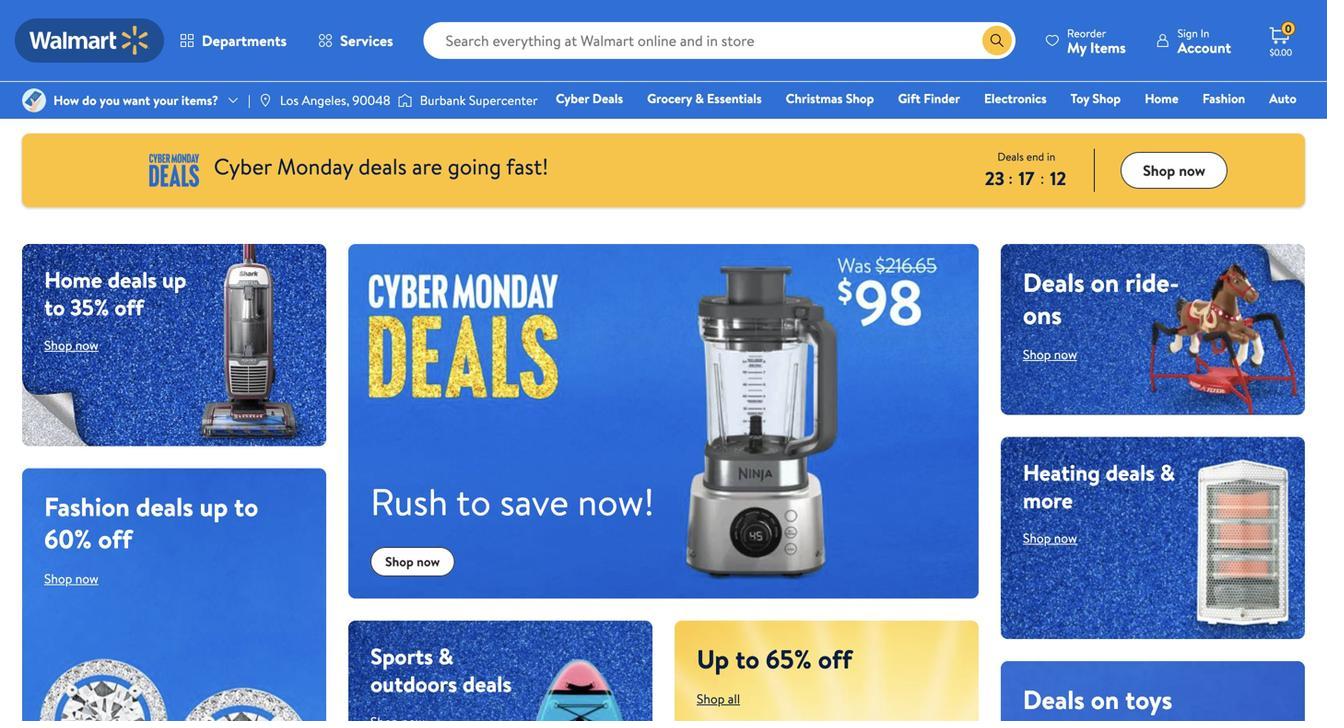 Task type: vqa. For each thing, say whether or not it's contained in the screenshot.
is
no



Task type: describe. For each thing, give the bounding box(es) containing it.
0
[[1285, 21, 1292, 37]]

on for toys
[[1091, 682, 1119, 718]]

electronics link
[[976, 88, 1055, 108]]

shop all link
[[697, 690, 740, 708]]

off for home
[[115, 292, 144, 323]]

essentials
[[707, 89, 762, 107]]

deals on ride- ons
[[1023, 265, 1179, 333]]

burbank
[[420, 91, 466, 109]]

in
[[1201, 25, 1210, 41]]

save
[[500, 476, 569, 527]]

shop now for home deals up to 35% off
[[44, 336, 99, 354]]

|
[[248, 91, 251, 109]]

 image for burbank supercenter
[[398, 91, 413, 110]]

sign in account
[[1178, 25, 1231, 58]]

& for grocery & essentials
[[695, 89, 704, 107]]

walmart image
[[29, 26, 149, 55]]

grocery
[[647, 89, 692, 107]]

up for home deals up to 35% off
[[162, 265, 186, 295]]

christmas shop link
[[778, 88, 882, 108]]

fast!
[[506, 151, 549, 182]]

shop now for rush to save now!
[[385, 553, 440, 571]]

fashion deals up to 60% off
[[44, 489, 258, 557]]

one debit
[[1156, 115, 1218, 133]]

heating
[[1023, 458, 1100, 489]]

shop for heating deals & more
[[1023, 530, 1051, 548]]

cyber deals link
[[548, 88, 632, 108]]

end
[[1027, 149, 1044, 165]]

deals end in 23 : 17 : 11
[[985, 149, 1065, 191]]

shop now link for rush to save now!
[[371, 547, 455, 577]]

cyber deals
[[556, 89, 623, 107]]

departments
[[202, 30, 287, 51]]

want
[[123, 91, 150, 109]]

reorder my items
[[1067, 25, 1126, 58]]

cyber monday deals are going fast!
[[214, 151, 549, 182]]

home for home
[[1145, 89, 1179, 107]]

electronics
[[984, 89, 1047, 107]]

christmas shop
[[786, 89, 874, 107]]

shop now link for home deals up to 35% off
[[44, 336, 99, 354]]

monday
[[277, 151, 353, 182]]

toy shop link
[[1062, 88, 1129, 108]]

grocery & essentials
[[647, 89, 762, 107]]

auto
[[1269, 89, 1297, 107]]

toy
[[1071, 89, 1090, 107]]

shop now button
[[1121, 152, 1228, 189]]

are
[[412, 151, 442, 182]]

supercenter
[[469, 91, 538, 109]]

& for sports & outdoors deals
[[439, 641, 454, 672]]

one
[[1156, 115, 1183, 133]]

gift finder
[[898, 89, 960, 107]]

reorder
[[1067, 25, 1106, 41]]

finder
[[924, 89, 960, 107]]

ride-
[[1125, 265, 1179, 300]]

items?
[[181, 91, 218, 109]]

to inside fashion deals up to 60% off
[[234, 489, 258, 525]]

los angeles, 90048
[[280, 91, 390, 109]]

fashion for fashion
[[1203, 89, 1245, 107]]

65%
[[766, 641, 812, 677]]

ons
[[1023, 297, 1062, 333]]

deals for deals on toys
[[1023, 682, 1085, 718]]

search icon image
[[990, 33, 1004, 48]]

more
[[1023, 485, 1073, 516]]

& inside heating deals & more
[[1160, 458, 1175, 489]]

outdoors
[[371, 669, 457, 700]]

deals for deals end in 23 : 17 : 11
[[998, 149, 1024, 165]]

2 : from the left
[[1041, 168, 1044, 188]]

services
[[340, 30, 393, 51]]

shop for deals on ride- ons
[[1023, 346, 1051, 364]]

departments button
[[164, 18, 302, 63]]

los
[[280, 91, 299, 109]]

shop now link for fashion deals up to 60% off
[[44, 570, 99, 588]]

toy shop
[[1071, 89, 1121, 107]]

gift finder link
[[890, 88, 969, 108]]

fashion for fashion deals up to 60% off
[[44, 489, 130, 525]]

account
[[1178, 37, 1231, 58]]

going
[[448, 151, 501, 182]]

shop inside christmas shop link
[[846, 89, 874, 107]]

walmart+ link
[[1234, 114, 1305, 134]]

now for heating deals & more
[[1054, 530, 1077, 548]]

do
[[82, 91, 96, 109]]

home for home deals up to 35% off
[[44, 265, 102, 295]]

fashion link
[[1194, 88, 1254, 108]]



Task type: locate. For each thing, give the bounding box(es) containing it.
1 horizontal spatial &
[[695, 89, 704, 107]]

rush to save now!
[[371, 476, 655, 527]]

off right 60%
[[98, 521, 132, 557]]

1 horizontal spatial up
[[200, 489, 228, 525]]

christmas
[[786, 89, 843, 107]]

35%
[[70, 292, 109, 323]]

1 horizontal spatial fashion
[[1203, 89, 1245, 107]]

0 horizontal spatial fashion
[[44, 489, 130, 525]]

up
[[162, 265, 186, 295], [200, 489, 228, 525]]

1 vertical spatial up
[[200, 489, 228, 525]]

registry
[[1085, 115, 1132, 133]]

one debit link
[[1147, 114, 1226, 134]]

deals inside deals on ride- ons
[[1023, 265, 1085, 300]]

shop up registry
[[1093, 89, 1121, 107]]

services button
[[302, 18, 409, 63]]

shop now link down ons
[[1023, 346, 1077, 364]]

shop now link for heating deals & more
[[1023, 530, 1077, 548]]

1 vertical spatial off
[[98, 521, 132, 557]]

how do you want your items?
[[53, 91, 218, 109]]

: left 11 on the top
[[1041, 168, 1044, 188]]

now down more
[[1054, 530, 1077, 548]]

now for rush to save now!
[[417, 553, 440, 571]]

1 horizontal spatial home
[[1145, 89, 1179, 107]]

1 horizontal spatial  image
[[398, 91, 413, 110]]

items
[[1090, 37, 1126, 58]]

deals inside sports & outdoors deals
[[463, 669, 512, 700]]

2 vertical spatial off
[[818, 641, 852, 677]]

Search search field
[[424, 22, 1016, 59]]

cyber down | at the left top of page
[[214, 151, 272, 182]]

now for deals on ride- ons
[[1054, 346, 1077, 364]]

 image for how do you want your items?
[[22, 88, 46, 112]]

shop inside shop now button
[[1143, 160, 1175, 180]]

up inside home deals up to 35% off
[[162, 265, 186, 295]]

off right 35%
[[115, 292, 144, 323]]

up to 65% off
[[697, 641, 852, 677]]

shop now link down 35%
[[44, 336, 99, 354]]

fashion inside fashion deals up to 60% off
[[44, 489, 130, 525]]

toys
[[1125, 682, 1173, 718]]

shop now down rush
[[385, 553, 440, 571]]

now for fashion deals up to 60% off
[[75, 570, 99, 588]]

deals for deals on ride- ons
[[1023, 265, 1085, 300]]

 image
[[258, 93, 273, 108]]

11
[[1052, 165, 1065, 191]]

0 horizontal spatial cyber
[[214, 151, 272, 182]]

now down one debit
[[1179, 160, 1206, 180]]

deals for fashion deals up to 60% off
[[136, 489, 193, 525]]

in
[[1047, 149, 1056, 165]]

0 vertical spatial &
[[695, 89, 704, 107]]

1 vertical spatial home
[[44, 265, 102, 295]]

shop now down 60%
[[44, 570, 99, 588]]

on left toys
[[1091, 682, 1119, 718]]

0 vertical spatial fashion
[[1203, 89, 1245, 107]]

burbank supercenter
[[420, 91, 538, 109]]

2 horizontal spatial &
[[1160, 458, 1175, 489]]

0 horizontal spatial &
[[439, 641, 454, 672]]

1 horizontal spatial cyber
[[556, 89, 589, 107]]

cyber right supercenter
[[556, 89, 589, 107]]

shop now link down rush
[[371, 547, 455, 577]]

shop all
[[697, 690, 740, 708]]

shop left all
[[697, 690, 725, 708]]

deals
[[592, 89, 623, 107], [998, 149, 1024, 165], [1023, 265, 1085, 300], [1023, 682, 1085, 718]]

deals inside fashion deals up to 60% off
[[136, 489, 193, 525]]

now
[[1179, 160, 1206, 180], [75, 336, 99, 354], [1054, 346, 1077, 364], [1054, 530, 1077, 548], [417, 553, 440, 571], [75, 570, 99, 588]]

now!
[[578, 476, 655, 527]]

0 horizontal spatial up
[[162, 265, 186, 295]]

walmart plus logo image
[[96, 154, 199, 187]]

your
[[153, 91, 178, 109]]

& inside grocery & essentials link
[[695, 89, 704, 107]]

shop now link
[[44, 336, 99, 354], [1023, 346, 1077, 364], [1023, 530, 1077, 548], [371, 547, 455, 577], [44, 570, 99, 588]]

all
[[728, 690, 740, 708]]

up inside fashion deals up to 60% off
[[200, 489, 228, 525]]

90048
[[352, 91, 390, 109]]

up for fashion deals up to 60% off
[[200, 489, 228, 525]]

0 horizontal spatial home
[[44, 265, 102, 295]]

on inside deals on ride- ons
[[1091, 265, 1119, 300]]

:
[[1009, 168, 1013, 188], [1041, 168, 1044, 188]]

gift
[[898, 89, 921, 107]]

on left ride-
[[1091, 265, 1119, 300]]

shop now link down 60%
[[44, 570, 99, 588]]

0 vertical spatial up
[[162, 265, 186, 295]]

$0.00
[[1270, 46, 1292, 59]]

off right '65%' in the right of the page
[[818, 641, 852, 677]]

now down rush
[[417, 553, 440, 571]]

cyber for cyber deals
[[556, 89, 589, 107]]

cyber for cyber monday deals are going fast!
[[214, 151, 272, 182]]

sign
[[1178, 25, 1198, 41]]

shop
[[846, 89, 874, 107], [1093, 89, 1121, 107], [1143, 160, 1175, 180], [44, 336, 72, 354], [1023, 346, 1051, 364], [1023, 530, 1051, 548], [385, 553, 414, 571], [44, 570, 72, 588], [697, 690, 725, 708]]

heating deals & more
[[1023, 458, 1175, 516]]

angeles,
[[302, 91, 349, 109]]

shop now link for deals on ride- ons
[[1023, 346, 1077, 364]]

 image
[[22, 88, 46, 112], [398, 91, 413, 110]]

off for fashion
[[98, 521, 132, 557]]

up
[[697, 641, 729, 677]]

home link
[[1137, 88, 1187, 108]]

deals inside heating deals & more
[[1106, 458, 1155, 489]]

to
[[44, 292, 65, 323], [456, 476, 491, 527], [234, 489, 258, 525], [735, 641, 760, 677]]

deals inside deals end in 23 : 17 : 11
[[998, 149, 1024, 165]]

deals
[[358, 151, 407, 182], [108, 265, 157, 295], [1106, 458, 1155, 489], [136, 489, 193, 525], [463, 669, 512, 700]]

shop for home deals up to 35% off
[[44, 336, 72, 354]]

shop now
[[1143, 160, 1206, 180], [44, 336, 99, 354], [1023, 346, 1077, 364], [1023, 530, 1077, 548], [385, 553, 440, 571], [44, 570, 99, 588]]

0 vertical spatial home
[[1145, 89, 1179, 107]]

grocery & essentials link
[[639, 88, 770, 108]]

shop down more
[[1023, 530, 1051, 548]]

deals for heating deals & more
[[1106, 458, 1155, 489]]

on
[[1091, 265, 1119, 300], [1091, 682, 1119, 718]]

now inside button
[[1179, 160, 1206, 180]]

 image left the how
[[22, 88, 46, 112]]

shop now for heating deals & more
[[1023, 530, 1077, 548]]

&
[[695, 89, 704, 107], [1160, 458, 1175, 489], [439, 641, 454, 672]]

deals on toys
[[1023, 682, 1173, 718]]

: left 17
[[1009, 168, 1013, 188]]

 image right 90048
[[398, 91, 413, 110]]

1 horizontal spatial :
[[1041, 168, 1044, 188]]

off inside fashion deals up to 60% off
[[98, 521, 132, 557]]

shop down 60%
[[44, 570, 72, 588]]

0 horizontal spatial :
[[1009, 168, 1013, 188]]

shop now inside button
[[1143, 160, 1206, 180]]

2 vertical spatial &
[[439, 641, 454, 672]]

1 vertical spatial &
[[1160, 458, 1175, 489]]

deals inside home deals up to 35% off
[[108, 265, 157, 295]]

shop for fashion deals up to 60% off
[[44, 570, 72, 588]]

1 on from the top
[[1091, 265, 1119, 300]]

now down ons
[[1054, 346, 1077, 364]]

1 vertical spatial cyber
[[214, 151, 272, 182]]

1 vertical spatial fashion
[[44, 489, 130, 525]]

home inside home deals up to 35% off
[[44, 265, 102, 295]]

shop now down more
[[1023, 530, 1077, 548]]

now for home deals up to 35% off
[[75, 336, 99, 354]]

walmart+
[[1242, 115, 1297, 133]]

Walmart Site-Wide search field
[[424, 22, 1016, 59]]

debit
[[1186, 115, 1218, 133]]

shop down rush
[[385, 553, 414, 571]]

0 vertical spatial on
[[1091, 265, 1119, 300]]

shop down 35%
[[44, 336, 72, 354]]

& inside sports & outdoors deals
[[439, 641, 454, 672]]

shop now for fashion deals up to 60% off
[[44, 570, 99, 588]]

home deals up to 35% off
[[44, 265, 186, 323]]

shop now link down more
[[1023, 530, 1077, 548]]

off inside home deals up to 35% off
[[115, 292, 144, 323]]

auto link
[[1261, 88, 1305, 108]]

now down 35%
[[75, 336, 99, 354]]

sports
[[371, 641, 433, 672]]

registry link
[[1076, 114, 1140, 134]]

home
[[1145, 89, 1179, 107], [44, 265, 102, 295]]

1 : from the left
[[1009, 168, 1013, 188]]

shop now down 35%
[[44, 336, 99, 354]]

on for ride-
[[1091, 265, 1119, 300]]

shop for up to 65% off
[[697, 690, 725, 708]]

rush
[[371, 476, 448, 527]]

shop now down one
[[1143, 160, 1206, 180]]

shop now for deals on ride- ons
[[1023, 346, 1077, 364]]

auto registry
[[1085, 89, 1297, 133]]

shop for rush to save now!
[[385, 553, 414, 571]]

shop now down ons
[[1023, 346, 1077, 364]]

how
[[53, 91, 79, 109]]

cyber
[[556, 89, 589, 107], [214, 151, 272, 182]]

17
[[1019, 165, 1035, 191]]

shop inside toy shop link
[[1093, 89, 1121, 107]]

deals for home deals up to 35% off
[[108, 265, 157, 295]]

shop down one
[[1143, 160, 1175, 180]]

to inside home deals up to 35% off
[[44, 292, 65, 323]]

0 vertical spatial off
[[115, 292, 144, 323]]

2 on from the top
[[1091, 682, 1119, 718]]

23
[[985, 165, 1005, 191]]

now down 60%
[[75, 570, 99, 588]]

60%
[[44, 521, 92, 557]]

1 vertical spatial on
[[1091, 682, 1119, 718]]

shop right christmas on the top right of page
[[846, 89, 874, 107]]

my
[[1067, 37, 1087, 58]]

0 horizontal spatial  image
[[22, 88, 46, 112]]

shop down ons
[[1023, 346, 1051, 364]]

sports & outdoors deals
[[371, 641, 512, 700]]

shop inside shop now link
[[385, 553, 414, 571]]

0 vertical spatial cyber
[[556, 89, 589, 107]]

you
[[100, 91, 120, 109]]



